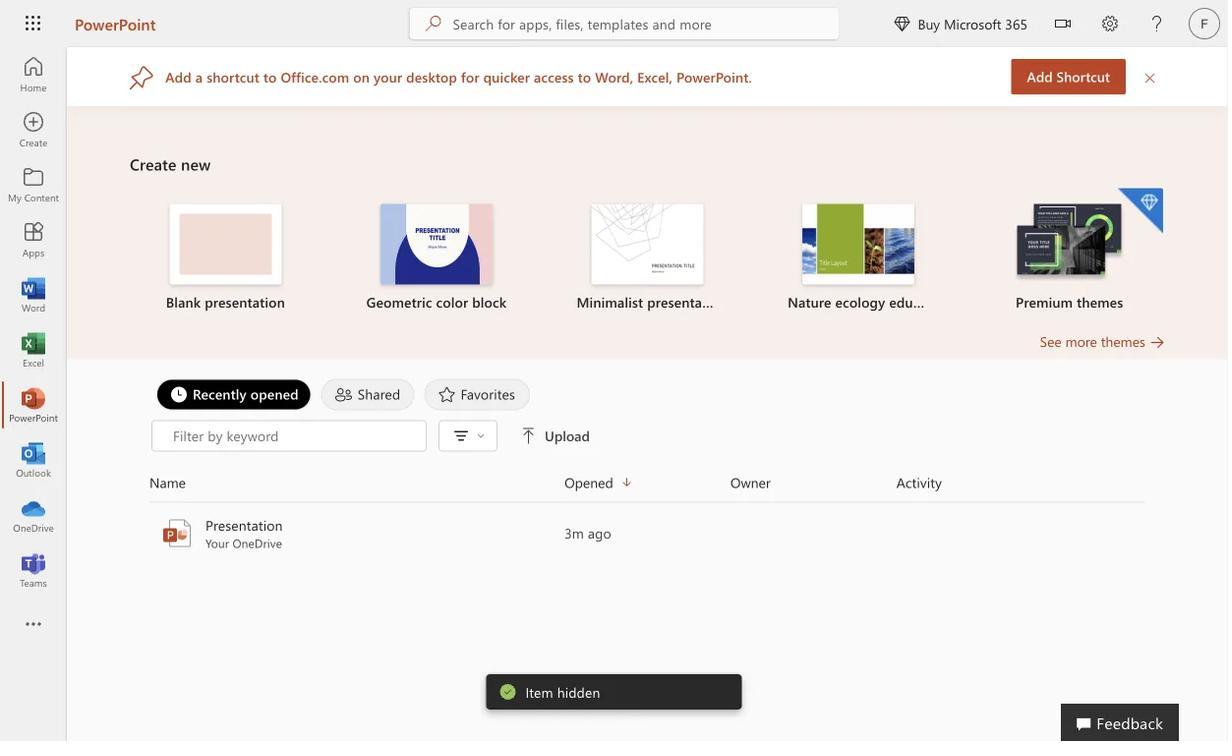 Task type: locate. For each thing, give the bounding box(es) containing it.
presentation right blank
[[205, 293, 285, 311]]

to left word,
[[578, 68, 591, 86]]

1 vertical spatial powerpoint image
[[161, 518, 193, 549]]

presentation for blank presentation
[[205, 293, 285, 311]]

presentation
[[206, 516, 283, 535]]

powerpoint banner
[[0, 0, 1229, 51]]

3m
[[565, 524, 584, 543]]

color
[[436, 293, 468, 311]]

themes
[[1077, 293, 1124, 311], [1101, 332, 1146, 351]]

themes inside button
[[1101, 332, 1146, 351]]

toast notification item hidden region
[[486, 675, 742, 710]]

blank presentation
[[166, 293, 285, 311]]

home image
[[24, 65, 43, 85]]

presentation for minimalist presentation
[[647, 293, 728, 311]]

1 vertical spatial themes
[[1101, 332, 1146, 351]]

navigation
[[0, 47, 67, 598]]

geometric
[[367, 293, 432, 311]]

themes right more in the right top of the page
[[1101, 332, 1146, 351]]

access
[[534, 68, 574, 86]]

powerpoint image inside the name presentation cell
[[161, 518, 193, 549]]

to
[[264, 68, 277, 86], [578, 68, 591, 86]]

f button
[[1181, 0, 1229, 47]]

add
[[1027, 67, 1053, 86], [165, 68, 192, 86]]

hidden
[[557, 683, 601, 701]]

see
[[1040, 332, 1062, 351]]

tab list
[[151, 379, 1144, 411]]

1 add from the left
[[1027, 67, 1053, 86]]

0 horizontal spatial to
[[264, 68, 277, 86]]

add left shortcut
[[1027, 67, 1053, 86]]

powerpoint image down excel image
[[24, 395, 43, 415]]

activity
[[897, 474, 942, 492]]

blank
[[166, 293, 201, 311]]

blank presentation element
[[132, 204, 319, 312]]

row
[[150, 472, 1146, 503]]

ago
[[588, 524, 612, 543]]

powerpoint.
[[677, 68, 752, 86]]

1 horizontal spatial powerpoint image
[[161, 518, 193, 549]]

themes up see more themes button in the top of the page
[[1077, 293, 1124, 311]]

add shortcut button
[[1012, 59, 1126, 94]]

on
[[353, 68, 370, 86]]

opened
[[251, 385, 299, 403]]

name button
[[150, 472, 565, 494]]

a2hs image
[[130, 64, 154, 89]]

see more themes button
[[1040, 332, 1166, 352]]


[[477, 432, 485, 440]]

office.com
[[281, 68, 350, 86]]

add left the a on the left top of page
[[165, 68, 192, 86]]

create image
[[24, 120, 43, 140]]

your
[[374, 68, 403, 86]]

0 vertical spatial powerpoint image
[[24, 395, 43, 415]]

buy
[[918, 14, 941, 32]]

desktop
[[406, 68, 457, 86]]

block
[[472, 293, 507, 311]]

none search field inside powerpoint banner
[[410, 8, 839, 39]]

presentation
[[205, 293, 285, 311], [647, 293, 728, 311]]

0 horizontal spatial presentation
[[205, 293, 285, 311]]

my content image
[[24, 175, 43, 195]]

favorites element
[[424, 379, 530, 411]]

add inside "button"
[[1027, 67, 1053, 86]]

0 horizontal spatial add
[[165, 68, 192, 86]]

minimalist
[[577, 293, 644, 311]]

powerpoint image left your
[[161, 518, 193, 549]]

shortcut
[[207, 68, 260, 86]]

recently opened
[[193, 385, 299, 403]]

1 presentation from the left
[[205, 293, 285, 311]]

nature ecology education photo presentation image
[[803, 204, 915, 285]]

message element
[[526, 683, 601, 701]]

new
[[181, 153, 211, 175]]

displaying 1 out of 2 files. status
[[151, 421, 1124, 452]]

1 horizontal spatial to
[[578, 68, 591, 86]]

1 horizontal spatial presentation
[[647, 293, 728, 311]]

presentation down minimalist presentation "image"
[[647, 293, 728, 311]]

2 presentation from the left
[[647, 293, 728, 311]]

Filter by keyword text field
[[171, 426, 416, 446]]

0 horizontal spatial powerpoint image
[[24, 395, 43, 415]]

item
[[526, 683, 554, 701]]

favorites
[[461, 385, 515, 403]]

to right shortcut
[[264, 68, 277, 86]]

powerpoint image
[[24, 395, 43, 415], [161, 518, 193, 549]]

for
[[461, 68, 480, 86]]

premium themes element
[[976, 188, 1164, 312]]


[[1056, 16, 1071, 31]]

 button
[[1040, 0, 1087, 51]]

word,
[[595, 68, 634, 86]]

premium
[[1016, 293, 1073, 311]]

None search field
[[410, 8, 839, 39]]

owner
[[731, 474, 771, 492]]

2 add from the left
[[165, 68, 192, 86]]

1 horizontal spatial add
[[1027, 67, 1053, 86]]


[[895, 16, 910, 31]]



Task type: vqa. For each thing, say whether or not it's contained in the screenshot.
the "now"
no



Task type: describe. For each thing, give the bounding box(es) containing it.
recently
[[193, 385, 247, 403]]

shared tab
[[316, 379, 420, 411]]

excel image
[[24, 340, 43, 360]]

outlook image
[[24, 451, 43, 470]]

add a shortcut to office.com on your desktop for quicker access to word, excel, powerpoint.
[[165, 68, 752, 86]]

favorites tab
[[420, 379, 535, 411]]

premium themes image
[[1014, 204, 1126, 283]]

item hidden
[[526, 683, 601, 701]]

premium themes
[[1016, 293, 1124, 311]]

your
[[206, 536, 229, 551]]

view more apps image
[[24, 616, 43, 635]]

more
[[1066, 332, 1098, 351]]

0 vertical spatial themes
[[1077, 293, 1124, 311]]

 upload
[[521, 427, 590, 445]]

owner button
[[731, 472, 897, 494]]

Search box. Suggestions appear as you type. search field
[[453, 8, 839, 39]]

365
[[1006, 14, 1028, 32]]

minimalist presentation image
[[592, 204, 704, 285]]

activity, column 4 of 4 column header
[[897, 472, 1146, 494]]

minimalist presentation element
[[554, 204, 742, 312]]

add for add shortcut
[[1027, 67, 1053, 86]]

feedback
[[1097, 712, 1164, 733]]

geometric color block
[[367, 293, 507, 311]]

recently opened tab
[[151, 379, 316, 411]]

onedrive image
[[24, 506, 43, 525]]

add for add a shortcut to office.com on your desktop for quicker access to word, excel, powerpoint.
[[165, 68, 192, 86]]

feedback button
[[1062, 704, 1179, 742]]

tab list containing recently opened
[[151, 379, 1144, 411]]

upload
[[545, 427, 590, 445]]

 button
[[446, 423, 491, 451]]

create new
[[130, 153, 211, 175]]

onedrive
[[233, 536, 282, 551]]

 buy microsoft 365
[[895, 14, 1028, 32]]

geometric color block image
[[381, 204, 493, 285]]

teams image
[[24, 561, 43, 580]]

see more themes
[[1040, 332, 1146, 351]]

premium templates diamond image
[[1118, 188, 1164, 234]]


[[521, 428, 537, 444]]

presentation your onedrive
[[206, 516, 283, 551]]

geometric color block element
[[343, 204, 530, 312]]

dismiss this dialog image
[[1144, 68, 1158, 85]]

microsoft
[[944, 14, 1002, 32]]

add shortcut
[[1027, 67, 1111, 86]]

shared element
[[321, 379, 415, 411]]

shared
[[358, 385, 401, 403]]

word image
[[24, 285, 43, 305]]

name presentation cell
[[150, 516, 565, 551]]

1 to from the left
[[264, 68, 277, 86]]

minimalist presentation
[[577, 293, 728, 311]]

name
[[150, 474, 186, 492]]

recently opened element
[[156, 379, 312, 411]]

excel,
[[638, 68, 673, 86]]

opened button
[[565, 472, 731, 494]]

opened
[[565, 474, 614, 492]]

apps image
[[24, 230, 43, 250]]

quicker
[[484, 68, 530, 86]]

shortcut
[[1057, 67, 1111, 86]]

a
[[195, 68, 203, 86]]

powerpoint
[[75, 13, 156, 34]]

3m ago
[[565, 524, 612, 543]]

f
[[1201, 16, 1209, 31]]

create
[[130, 153, 177, 175]]

2 to from the left
[[578, 68, 591, 86]]

nature ecology education photo presentation element
[[765, 204, 953, 312]]

row containing name
[[150, 472, 1146, 503]]



